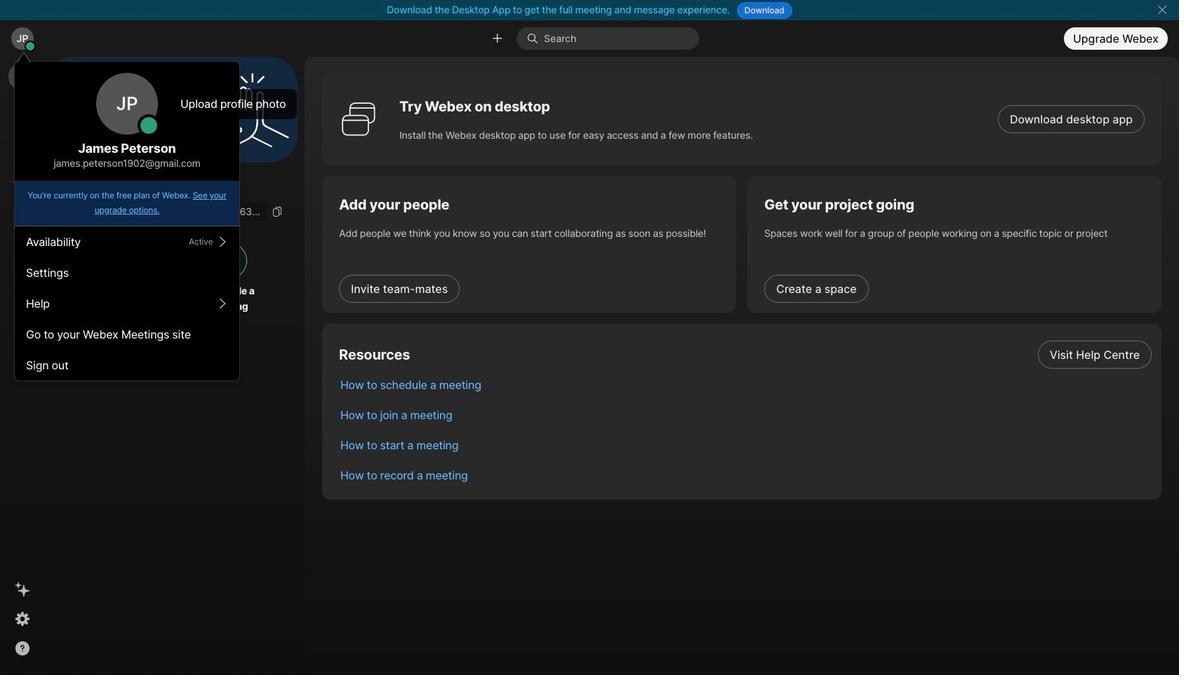 Task type: locate. For each thing, give the bounding box(es) containing it.
None text field
[[56, 202, 267, 222]]

5 list item from the top
[[329, 460, 1162, 491]]

list item
[[329, 340, 1162, 370], [329, 370, 1162, 400], [329, 400, 1162, 430], [329, 430, 1162, 460], [329, 460, 1162, 491]]

set status menu item
[[15, 227, 239, 258]]

profile settings menu menu bar
[[15, 227, 239, 381]]

4 list item from the top
[[329, 430, 1162, 460]]

2 arrow right_16 image from the top
[[217, 298, 228, 310]]

arrow right_16 image inside the help menu item
[[217, 298, 228, 310]]

sign out menu item
[[15, 350, 239, 381]]

1 list item from the top
[[329, 340, 1162, 370]]

arrow right_16 image
[[217, 237, 228, 248], [217, 298, 228, 310]]

2 list item from the top
[[329, 370, 1162, 400]]

1 vertical spatial arrow right_16 image
[[217, 298, 228, 310]]

0 vertical spatial arrow right_16 image
[[217, 237, 228, 248]]

navigation
[[0, 57, 45, 676]]

1 arrow right_16 image from the top
[[217, 237, 228, 248]]



Task type: describe. For each thing, give the bounding box(es) containing it.
arrow right_16 image inside the set status menu item
[[217, 237, 228, 248]]

go to your webex meetings site menu item
[[15, 319, 239, 350]]

cancel_16 image
[[1157, 4, 1168, 15]]

3 list item from the top
[[329, 400, 1162, 430]]

help menu item
[[15, 288, 239, 319]]

two hands high-fiving image
[[210, 68, 294, 152]]

webex tab list
[[8, 62, 36, 213]]

settings menu item
[[15, 258, 239, 288]]



Task type: vqa. For each thing, say whether or not it's contained in the screenshot.
settings menu item
yes



